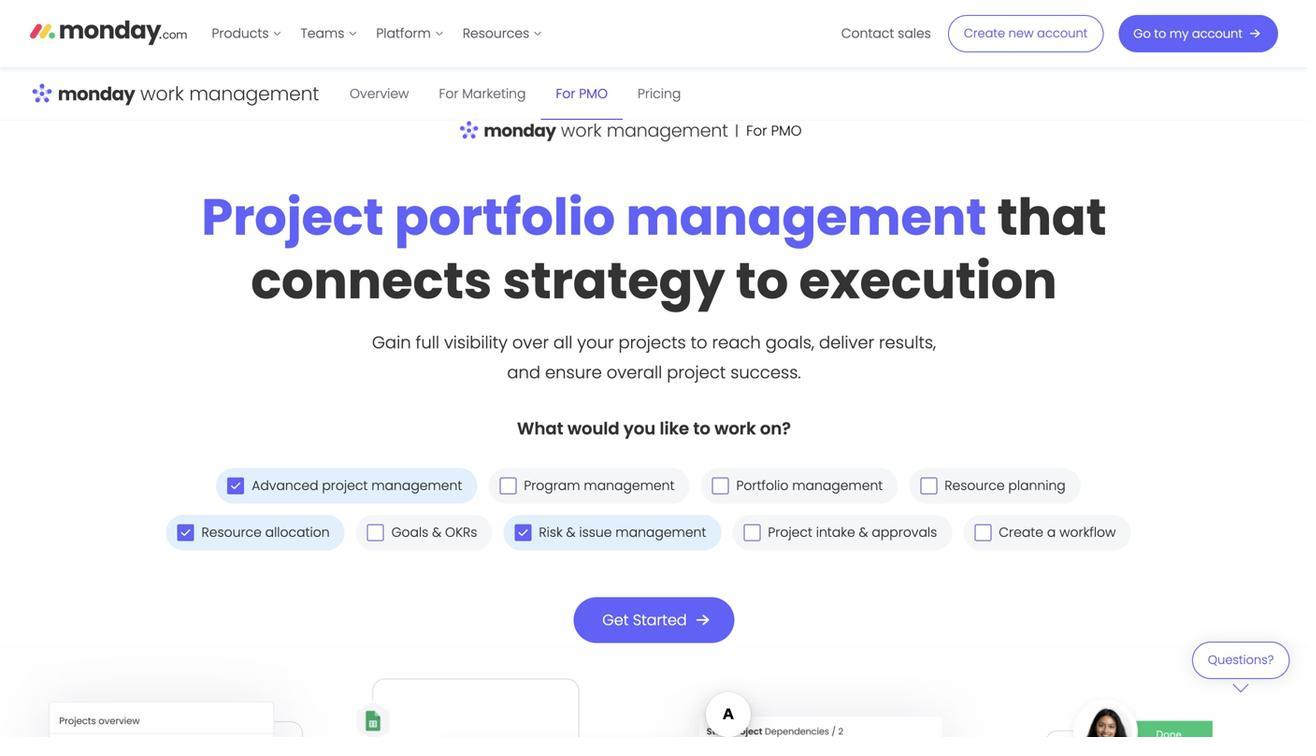 Task type: describe. For each thing, give the bounding box(es) containing it.
pmo
[[579, 85, 608, 103]]

for pmo link
[[541, 68, 623, 120]]

get
[[603, 609, 629, 630]]

success.
[[731, 360, 801, 384]]

for marketing link
[[424, 68, 541, 120]]

create for create new account
[[964, 25, 1006, 42]]

overview link
[[335, 68, 424, 120]]

get started button
[[574, 597, 735, 643]]

on?
[[760, 417, 791, 440]]

project for project portfolio management
[[202, 182, 384, 252]]

connects
[[251, 245, 492, 316]]

like
[[660, 417, 690, 440]]

that connects strategy to execution
[[251, 182, 1107, 316]]

for marketing
[[439, 85, 526, 103]]

management inside the risk & issue management button
[[616, 523, 707, 541]]

you
[[624, 417, 656, 440]]

started
[[633, 609, 687, 630]]

advanced
[[252, 476, 319, 495]]

for for for pmo
[[556, 85, 576, 103]]

sales
[[898, 24, 932, 43]]

create a workflow
[[999, 523, 1116, 541]]

strategy
[[503, 245, 725, 316]]

management inside advanced project management button
[[372, 476, 462, 495]]

reach
[[712, 331, 761, 354]]

list containing products
[[203, 0, 552, 67]]

allocation
[[265, 523, 330, 541]]

to right like
[[694, 417, 711, 440]]

resource allocation
[[202, 523, 330, 541]]

approvals
[[872, 523, 938, 541]]

3 & from the left
[[859, 523, 869, 541]]

goals
[[392, 523, 429, 541]]

project for project intake & approvals
[[768, 523, 813, 541]]

resource allocation button
[[166, 515, 345, 550]]

resource planning
[[945, 476, 1066, 495]]

advanced project management
[[252, 476, 462, 495]]

goals & okrs
[[392, 523, 477, 541]]

and
[[507, 360, 541, 384]]

work
[[715, 417, 756, 440]]

that
[[998, 182, 1107, 252]]

new
[[1009, 25, 1034, 42]]

0 horizontal spatial account
[[1038, 25, 1088, 42]]

your
[[577, 331, 614, 354]]

project portfolio management
[[202, 182, 998, 252]]

overview
[[350, 85, 409, 103]]

pricing
[[638, 85, 681, 103]]

to inside that connects strategy to execution
[[736, 245, 789, 316]]

products link
[[203, 19, 291, 49]]

deliver
[[819, 331, 875, 354]]

to inside gain full visibility over all your projects to reach goals, deliver results, and ensure overall project success.
[[691, 331, 708, 354]]

resource planning button
[[910, 468, 1081, 504]]

gain
[[372, 331, 411, 354]]

contact
[[842, 24, 895, 43]]

what would you like to work on?
[[517, 417, 791, 440]]

for for for marketing
[[439, 85, 459, 103]]

project intake & approvals
[[768, 523, 938, 541]]

over
[[513, 331, 549, 354]]

teams
[[301, 24, 345, 43]]

questions?
[[1208, 652, 1275, 668]]

execution
[[799, 245, 1058, 316]]

management inside portfolio management button
[[793, 476, 883, 495]]

overall
[[607, 360, 663, 384]]

marketing
[[462, 85, 526, 103]]

visibility
[[444, 331, 508, 354]]

program
[[524, 476, 581, 495]]

create for create a workflow
[[999, 523, 1044, 541]]

teams link
[[291, 19, 367, 49]]



Task type: vqa. For each thing, say whether or not it's contained in the screenshot.
planning
yes



Task type: locate. For each thing, give the bounding box(es) containing it.
get started
[[603, 609, 687, 630]]

for left marketing
[[439, 85, 459, 103]]

& for risk
[[566, 523, 576, 541]]

okrs
[[445, 523, 477, 541]]

questions? button
[[1193, 642, 1290, 693]]

resource for resource allocation
[[202, 523, 262, 541]]

workflow
[[1060, 523, 1116, 541]]

1 horizontal spatial project
[[768, 523, 813, 541]]

go to my account
[[1134, 25, 1243, 42]]

gain full visibility over all your projects to reach goals, deliver results, and ensure overall project success.
[[372, 331, 937, 384]]

resource inside resource planning button
[[945, 476, 1005, 495]]

intake
[[816, 523, 856, 541]]

portfolio
[[737, 476, 789, 495]]

management inside program management button
[[584, 476, 675, 495]]

portfolio management button
[[701, 468, 898, 504]]

pricing link
[[623, 68, 696, 120]]

1 horizontal spatial account
[[1193, 25, 1243, 42]]

2 & from the left
[[566, 523, 576, 541]]

platform
[[376, 24, 431, 43]]

portfolio management
[[737, 476, 883, 495]]

project intake & approvals button
[[733, 515, 953, 550]]

project
[[667, 360, 726, 384], [322, 476, 368, 495]]

to left "reach"
[[691, 331, 708, 354]]

planning
[[1009, 476, 1066, 495]]

results,
[[879, 331, 937, 354]]

all
[[554, 331, 573, 354]]

1 for from the left
[[439, 85, 459, 103]]

2 for from the left
[[556, 85, 576, 103]]

go to my account button
[[1119, 15, 1279, 52]]

1 vertical spatial project
[[768, 523, 813, 541]]

my
[[1170, 25, 1189, 42]]

0 vertical spatial project
[[667, 360, 726, 384]]

a
[[1048, 523, 1056, 541]]

for pmo
[[556, 85, 608, 103]]

program management button
[[489, 468, 690, 504]]

risk
[[539, 523, 563, 541]]

& left the 'okrs'
[[432, 523, 442, 541]]

0 vertical spatial resource
[[945, 476, 1005, 495]]

logo for pmo image
[[458, 107, 851, 156]]

1 horizontal spatial for
[[556, 85, 576, 103]]

0 horizontal spatial project
[[202, 182, 384, 252]]

& right intake
[[859, 523, 869, 541]]

create left a
[[999, 523, 1044, 541]]

issue
[[579, 523, 612, 541]]

1 vertical spatial project
[[322, 476, 368, 495]]

1 horizontal spatial project
[[667, 360, 726, 384]]

platform link
[[367, 19, 454, 49]]

full
[[416, 331, 440, 354]]

create new account
[[964, 25, 1088, 42]]

to right the go
[[1155, 25, 1167, 42]]

create inside "main" element
[[964, 25, 1006, 42]]

& right risk
[[566, 523, 576, 541]]

contact sales
[[842, 24, 932, 43]]

goals & okrs button
[[356, 515, 492, 550]]

to
[[1155, 25, 1167, 42], [736, 245, 789, 316], [691, 331, 708, 354], [694, 417, 711, 440]]

&
[[432, 523, 442, 541], [566, 523, 576, 541], [859, 523, 869, 541]]

to inside button
[[1155, 25, 1167, 42]]

create
[[964, 25, 1006, 42], [999, 523, 1044, 541]]

& inside button
[[432, 523, 442, 541]]

what
[[517, 417, 564, 440]]

portfolio
[[395, 182, 616, 252]]

0 vertical spatial project
[[202, 182, 384, 252]]

1 vertical spatial create
[[999, 523, 1044, 541]]

contact sales button
[[832, 19, 941, 49]]

project
[[202, 182, 384, 252], [768, 523, 813, 541]]

project inside button
[[322, 476, 368, 495]]

1 horizontal spatial &
[[566, 523, 576, 541]]

go
[[1134, 25, 1151, 42]]

account
[[1038, 25, 1088, 42], [1193, 25, 1243, 42]]

projects
[[619, 331, 686, 354]]

advanced project management button
[[216, 468, 477, 504]]

ensure
[[545, 360, 602, 384]]

1 & from the left
[[432, 523, 442, 541]]

risk & issue management button
[[504, 515, 722, 550]]

resource
[[945, 476, 1005, 495], [202, 523, 262, 541]]

project right advanced
[[322, 476, 368, 495]]

resources
[[463, 24, 530, 43]]

risk & issue management
[[539, 523, 707, 541]]

0 horizontal spatial for
[[439, 85, 459, 103]]

for
[[439, 85, 459, 103], [556, 85, 576, 103]]

products
[[212, 24, 269, 43]]

management
[[626, 182, 987, 252], [372, 476, 462, 495], [584, 476, 675, 495], [793, 476, 883, 495], [616, 523, 707, 541]]

2 horizontal spatial &
[[859, 523, 869, 541]]

account right the 'new'
[[1038, 25, 1088, 42]]

to up "reach"
[[736, 245, 789, 316]]

resource left 'allocation'
[[202, 523, 262, 541]]

would
[[568, 417, 620, 440]]

goals,
[[766, 331, 815, 354]]

1 vertical spatial resource
[[202, 523, 262, 541]]

main element
[[203, 0, 1279, 67]]

create a workflow button
[[964, 515, 1131, 550]]

resources link
[[454, 19, 552, 49]]

1 horizontal spatial resource
[[945, 476, 1005, 495]]

program management
[[524, 476, 675, 495]]

resource left 'planning'
[[945, 476, 1005, 495]]

project inside gain full visibility over all your projects to reach goals, deliver results, and ensure overall project success.
[[667, 360, 726, 384]]

create left the 'new'
[[964, 25, 1006, 42]]

list
[[203, 0, 552, 67]]

resource for resource planning
[[945, 476, 1005, 495]]

project down "reach"
[[667, 360, 726, 384]]

0 horizontal spatial resource
[[202, 523, 262, 541]]

project inside button
[[768, 523, 813, 541]]

0 horizontal spatial project
[[322, 476, 368, 495]]

monday.com work management image
[[30, 68, 320, 121]]

create new account button
[[948, 15, 1104, 52]]

& for goals
[[432, 523, 442, 541]]

account right my
[[1193, 25, 1243, 42]]

resource inside resource allocation button
[[202, 523, 262, 541]]

monday.com logo image
[[30, 12, 188, 51]]

0 horizontal spatial &
[[432, 523, 442, 541]]

0 vertical spatial create
[[964, 25, 1006, 42]]

for left the pmo
[[556, 85, 576, 103]]



